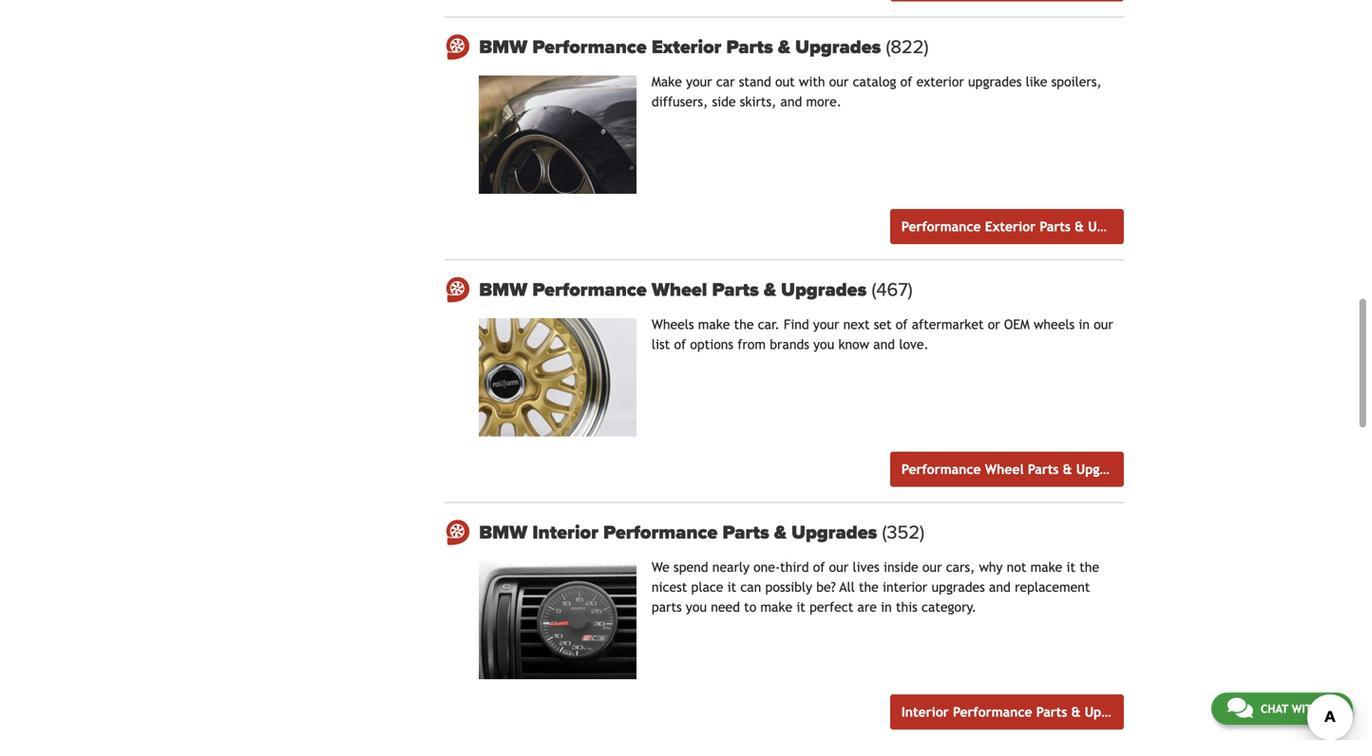 Task type: describe. For each thing, give the bounding box(es) containing it.
you inside the we spend nearly one-third of our lives inside our cars, why not make it the nicest place it can possibly be? all the interior upgrades and replacement parts you need to make it perfect are in this category.
[[686, 599, 707, 615]]

upgrades inside the we spend nearly one-third of our lives inside our cars, why not make it the nicest place it can possibly be? all the interior upgrades and replacement parts you need to make it perfect are in this category.
[[932, 579, 985, 595]]

0 horizontal spatial wheel
[[652, 278, 707, 301]]

chat
[[1261, 702, 1288, 715]]

diffusers,
[[652, 94, 708, 109]]

bmw                                                                                    performance wheel parts & upgrades
[[479, 278, 872, 301]]

find
[[784, 317, 809, 332]]

your inside make your car stand out with our catalog of exterior upgrades like spoilers, diffusers, side skirts, and more.
[[686, 74, 712, 89]]

perfect
[[810, 599, 853, 615]]

can
[[740, 579, 761, 595]]

this
[[896, 599, 918, 615]]

upgrades inside make your car stand out with our catalog of exterior upgrades like spoilers, diffusers, side skirts, and more.
[[968, 74, 1022, 89]]

your inside "wheels make the car. find your next set of aftermarket or oem wheels in our list of options from brands you know and love."
[[813, 317, 839, 332]]

parts
[[652, 599, 682, 615]]

love.
[[899, 337, 929, 352]]

oem
[[1004, 317, 1030, 332]]

1 vertical spatial exterior
[[985, 219, 1036, 234]]

car
[[716, 74, 735, 89]]

brands
[[770, 337, 809, 352]]

in inside the we spend nearly one-third of our lives inside our cars, why not make it the nicest place it can possibly be? all the interior upgrades and replacement parts you need to make it perfect are in this category.
[[881, 599, 892, 615]]

possibly
[[765, 579, 812, 595]]

more.
[[806, 94, 842, 109]]

inside
[[884, 560, 918, 575]]

set
[[874, 317, 892, 332]]

need
[[711, 599, 740, 615]]

know
[[838, 337, 869, 352]]

from
[[738, 337, 766, 352]]

bmw for bmw                                                                                    performance exterior parts & upgrades
[[479, 36, 528, 58]]

of inside make your car stand out with our catalog of exterior upgrades like spoilers, diffusers, side skirts, and more.
[[900, 74, 912, 89]]

the inside "wheels make the car. find your next set of aftermarket or oem wheels in our list of options from brands you know and love."
[[734, 317, 754, 332]]

interior
[[883, 579, 928, 595]]

performance exterior parts & upgrades
[[902, 219, 1145, 234]]

replacement
[[1015, 579, 1090, 595]]

our up the all
[[829, 560, 849, 575]]

next
[[843, 317, 870, 332]]

like
[[1026, 74, 1047, 89]]

to
[[744, 599, 757, 615]]

0 horizontal spatial exterior
[[652, 36, 722, 58]]

bmw for bmw                                                                                    interior performance parts & upgrades
[[479, 521, 528, 544]]

bmw                                                                                    interior performance parts & upgrades link
[[479, 521, 1124, 544]]

and inside make your car stand out with our catalog of exterior upgrades like spoilers, diffusers, side skirts, and more.
[[781, 94, 802, 109]]

performance exterior parts & upgrades link
[[890, 209, 1145, 244]]

performance wheel parts & upgrades thumbnail image image
[[479, 318, 636, 436]]

our left cars,
[[922, 560, 942, 575]]

and inside "wheels make the car. find your next set of aftermarket or oem wheels in our list of options from brands you know and love."
[[873, 337, 895, 352]]

make inside "wheels make the car. find your next set of aftermarket or oem wheels in our list of options from brands you know and love."
[[698, 317, 730, 332]]

list
[[652, 337, 670, 352]]

spend
[[674, 560, 708, 575]]

stand
[[739, 74, 771, 89]]

bmw                                                                                    performance exterior parts & upgrades
[[479, 36, 886, 58]]



Task type: locate. For each thing, give the bounding box(es) containing it.
it up replacement at right bottom
[[1067, 560, 1076, 575]]

2 vertical spatial bmw
[[479, 521, 528, 544]]

skirts,
[[740, 94, 777, 109]]

it down the possibly
[[797, 599, 806, 615]]

0 vertical spatial upgrades
[[968, 74, 1022, 89]]

2 horizontal spatial the
[[1080, 560, 1099, 575]]

wheels
[[1034, 317, 1075, 332]]

1 horizontal spatial you
[[813, 337, 834, 352]]

upgrades
[[968, 74, 1022, 89], [932, 579, 985, 595]]

your
[[686, 74, 712, 89], [813, 317, 839, 332]]

make your car stand out with our catalog of exterior upgrades like spoilers, diffusers, side skirts, and more.
[[652, 74, 1102, 109]]

of right the list
[[674, 337, 686, 352]]

2 horizontal spatial and
[[989, 579, 1011, 595]]

2 vertical spatial and
[[989, 579, 1011, 595]]

1 horizontal spatial and
[[873, 337, 895, 352]]

be?
[[816, 579, 836, 595]]

bmw                                                                                    performance exterior parts & upgrades link
[[479, 36, 1124, 58]]

interior performance parts & upgrades link
[[890, 694, 1142, 730]]

you left the know
[[813, 337, 834, 352]]

1 vertical spatial you
[[686, 599, 707, 615]]

performance
[[532, 36, 647, 58], [902, 219, 981, 234], [532, 278, 647, 301], [902, 462, 981, 477], [603, 521, 718, 544], [953, 704, 1032, 720]]

0 vertical spatial make
[[698, 317, 730, 332]]

make
[[652, 74, 682, 89]]

aftermarket
[[912, 317, 984, 332]]

1 horizontal spatial it
[[797, 599, 806, 615]]

our up more.
[[829, 74, 849, 89]]

our
[[829, 74, 849, 89], [1094, 317, 1113, 332], [829, 560, 849, 575], [922, 560, 942, 575]]

category.
[[922, 599, 977, 615]]

0 vertical spatial with
[[799, 74, 825, 89]]

bmw                                                                                    performance wheel parts & upgrades link
[[479, 278, 1124, 301]]

why
[[979, 560, 1003, 575]]

our right wheels at the top right of the page
[[1094, 317, 1113, 332]]

0 vertical spatial you
[[813, 337, 834, 352]]

comments image
[[1227, 696, 1253, 719]]

make down the possibly
[[761, 599, 793, 615]]

1 vertical spatial it
[[727, 579, 736, 595]]

chat with us link
[[1211, 693, 1353, 725]]

2 horizontal spatial it
[[1067, 560, 1076, 575]]

0 vertical spatial bmw
[[479, 36, 528, 58]]

car.
[[758, 317, 780, 332]]

interior
[[532, 521, 598, 544], [902, 704, 949, 720]]

1 horizontal spatial interior
[[902, 704, 949, 720]]

all
[[840, 579, 855, 595]]

performance wheel parts & upgrades link
[[890, 452, 1133, 487]]

2 bmw from the top
[[479, 278, 528, 301]]

in inside "wheels make the car. find your next set of aftermarket or oem wheels in our list of options from brands you know and love."
[[1079, 317, 1090, 332]]

0 horizontal spatial the
[[734, 317, 754, 332]]

nicest
[[652, 579, 687, 595]]

2 vertical spatial it
[[797, 599, 806, 615]]

the up replacement at right bottom
[[1080, 560, 1099, 575]]

2 vertical spatial the
[[859, 579, 879, 595]]

you
[[813, 337, 834, 352], [686, 599, 707, 615]]

1 vertical spatial with
[[1292, 702, 1320, 715]]

you down place
[[686, 599, 707, 615]]

it left can
[[727, 579, 736, 595]]

0 vertical spatial exterior
[[652, 36, 722, 58]]

nearly
[[712, 560, 750, 575]]

of inside the we spend nearly one-third of our lives inside our cars, why not make it the nicest place it can possibly be? all the interior upgrades and replacement parts you need to make it perfect are in this category.
[[813, 560, 825, 575]]

2 vertical spatial make
[[761, 599, 793, 615]]

us
[[1323, 702, 1337, 715]]

the
[[734, 317, 754, 332], [1080, 560, 1099, 575], [859, 579, 879, 595]]

interior performance parts & upgrades
[[902, 704, 1142, 720]]

1 horizontal spatial with
[[1292, 702, 1320, 715]]

lives
[[853, 560, 880, 575]]

1 vertical spatial make
[[1031, 560, 1063, 575]]

1 bmw from the top
[[479, 36, 528, 58]]

0 vertical spatial your
[[686, 74, 712, 89]]

bmw
[[479, 36, 528, 58], [479, 278, 528, 301], [479, 521, 528, 544]]

upgrades down cars,
[[932, 579, 985, 595]]

spoilers,
[[1051, 74, 1102, 89]]

and inside the we spend nearly one-third of our lives inside our cars, why not make it the nicest place it can possibly be? all the interior upgrades and replacement parts you need to make it perfect are in this category.
[[989, 579, 1011, 595]]

0 horizontal spatial make
[[698, 317, 730, 332]]

upgrades
[[795, 36, 881, 58], [1088, 219, 1145, 234], [781, 278, 867, 301], [1076, 462, 1133, 477], [791, 521, 877, 544], [1085, 704, 1142, 720]]

interior performance parts & upgrades thumbnail image image
[[479, 561, 636, 679]]

chat with us
[[1261, 702, 1337, 715]]

not
[[1007, 560, 1027, 575]]

are
[[857, 599, 877, 615]]

performance exterior parts & upgrades thumbnail image image
[[479, 76, 636, 194]]

1 vertical spatial upgrades
[[932, 579, 985, 595]]

0 vertical spatial interior
[[532, 521, 598, 544]]

0 horizontal spatial it
[[727, 579, 736, 595]]

0 horizontal spatial you
[[686, 599, 707, 615]]

with
[[799, 74, 825, 89], [1292, 702, 1320, 715]]

of
[[900, 74, 912, 89], [896, 317, 908, 332], [674, 337, 686, 352], [813, 560, 825, 575]]

and down out on the top of the page
[[781, 94, 802, 109]]

wheel
[[652, 278, 707, 301], [985, 462, 1024, 477]]

upgrades left like
[[968, 74, 1022, 89]]

your left the car
[[686, 74, 712, 89]]

or
[[988, 317, 1000, 332]]

in right "are"
[[881, 599, 892, 615]]

1 vertical spatial and
[[873, 337, 895, 352]]

exterior
[[652, 36, 722, 58], [985, 219, 1036, 234]]

we
[[652, 560, 670, 575]]

parts
[[726, 36, 773, 58], [1040, 219, 1071, 234], [712, 278, 759, 301], [1028, 462, 1059, 477], [723, 521, 769, 544], [1036, 704, 1067, 720]]

&
[[778, 36, 790, 58], [1075, 219, 1084, 234], [764, 278, 776, 301], [1063, 462, 1072, 477], [774, 521, 787, 544], [1071, 704, 1081, 720]]

the up from
[[734, 317, 754, 332]]

3 bmw from the top
[[479, 521, 528, 544]]

in right wheels at the top right of the page
[[1079, 317, 1090, 332]]

0 vertical spatial it
[[1067, 560, 1076, 575]]

third
[[780, 560, 809, 575]]

your right the find
[[813, 317, 839, 332]]

1 vertical spatial your
[[813, 317, 839, 332]]

1 vertical spatial in
[[881, 599, 892, 615]]

the up "are"
[[859, 579, 879, 595]]

bmw                                                                                    interior performance parts & upgrades
[[479, 521, 882, 544]]

catalog
[[853, 74, 896, 89]]

our inside make your car stand out with our catalog of exterior upgrades like spoilers, diffusers, side skirts, and more.
[[829, 74, 849, 89]]

side
[[712, 94, 736, 109]]

we spend nearly one-third of our lives inside our cars, why not make it the nicest place it can possibly be? all the interior upgrades and replacement parts you need to make it perfect are in this category.
[[652, 560, 1099, 615]]

1 vertical spatial bmw
[[479, 278, 528, 301]]

0 horizontal spatial and
[[781, 94, 802, 109]]

1 horizontal spatial wheel
[[985, 462, 1024, 477]]

make up replacement at right bottom
[[1031, 560, 1063, 575]]

1 horizontal spatial make
[[761, 599, 793, 615]]

in
[[1079, 317, 1090, 332], [881, 599, 892, 615]]

place
[[691, 579, 723, 595]]

of right set
[[896, 317, 908, 332]]

0 vertical spatial the
[[734, 317, 754, 332]]

2 horizontal spatial make
[[1031, 560, 1063, 575]]

our inside "wheels make the car. find your next set of aftermarket or oem wheels in our list of options from brands you know and love."
[[1094, 317, 1113, 332]]

0 horizontal spatial interior
[[532, 521, 598, 544]]

cars,
[[946, 560, 975, 575]]

1 horizontal spatial in
[[1079, 317, 1090, 332]]

1 vertical spatial wheel
[[985, 462, 1024, 477]]

1 horizontal spatial the
[[859, 579, 879, 595]]

make up options on the top of page
[[698, 317, 730, 332]]

and down why
[[989, 579, 1011, 595]]

you inside "wheels make the car. find your next set of aftermarket or oem wheels in our list of options from brands you know and love."
[[813, 337, 834, 352]]

wheels make the car. find your next set of aftermarket or oem wheels in our list of options from brands you know and love.
[[652, 317, 1113, 352]]

and down set
[[873, 337, 895, 352]]

1 horizontal spatial exterior
[[985, 219, 1036, 234]]

1 vertical spatial the
[[1080, 560, 1099, 575]]

out
[[775, 74, 795, 89]]

0 horizontal spatial with
[[799, 74, 825, 89]]

1 vertical spatial interior
[[902, 704, 949, 720]]

of right the catalog
[[900, 74, 912, 89]]

bmw for bmw                                                                                    performance wheel parts & upgrades
[[479, 278, 528, 301]]

0 vertical spatial in
[[1079, 317, 1090, 332]]

it
[[1067, 560, 1076, 575], [727, 579, 736, 595], [797, 599, 806, 615]]

one-
[[754, 560, 780, 575]]

0 horizontal spatial your
[[686, 74, 712, 89]]

1 horizontal spatial your
[[813, 317, 839, 332]]

0 horizontal spatial in
[[881, 599, 892, 615]]

exterior
[[916, 74, 964, 89]]

make
[[698, 317, 730, 332], [1031, 560, 1063, 575], [761, 599, 793, 615]]

with inside make your car stand out with our catalog of exterior upgrades like spoilers, diffusers, side skirts, and more.
[[799, 74, 825, 89]]

with up more.
[[799, 74, 825, 89]]

and
[[781, 94, 802, 109], [873, 337, 895, 352], [989, 579, 1011, 595]]

0 vertical spatial and
[[781, 94, 802, 109]]

with left us
[[1292, 702, 1320, 715]]

of up be?
[[813, 560, 825, 575]]

performance wheel parts & upgrades
[[902, 462, 1133, 477]]

0 vertical spatial wheel
[[652, 278, 707, 301]]

options
[[690, 337, 734, 352]]

wheels
[[652, 317, 694, 332]]



Task type: vqa. For each thing, say whether or not it's contained in the screenshot.
upgrades to the top
yes



